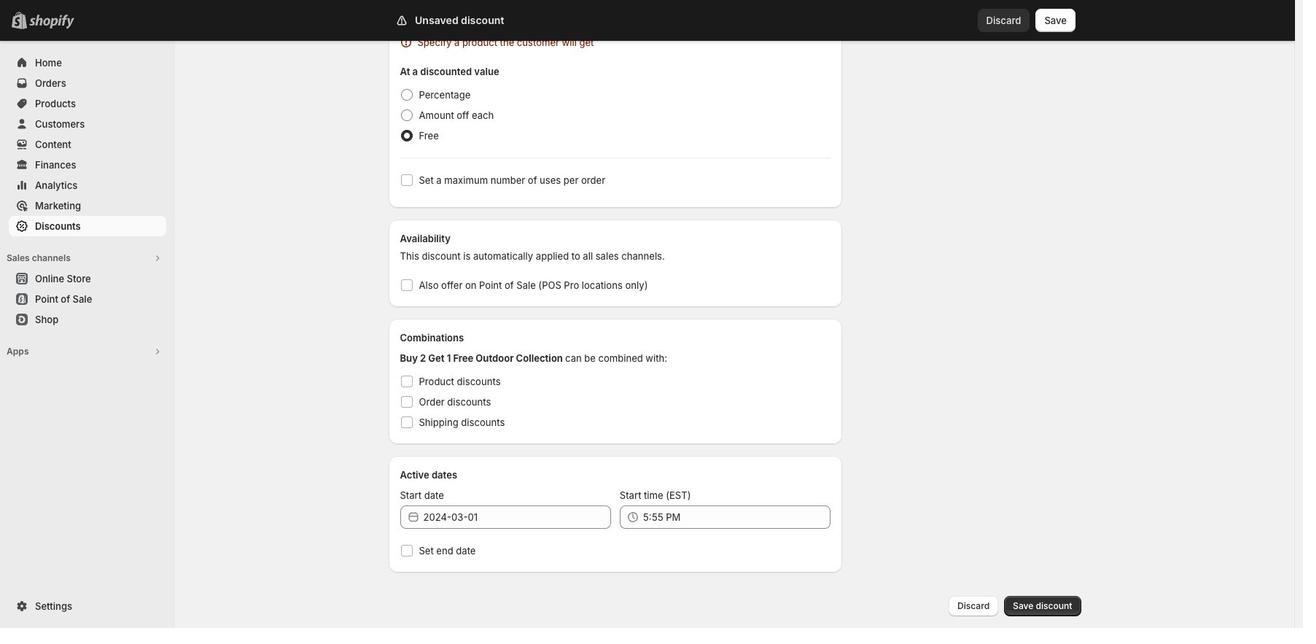 Task type: vqa. For each thing, say whether or not it's contained in the screenshot.
"text field" on the top of page
no



Task type: locate. For each thing, give the bounding box(es) containing it.
Enter time text field
[[643, 506, 831, 529]]

YYYY-MM-DD text field
[[424, 506, 611, 529]]



Task type: describe. For each thing, give the bounding box(es) containing it.
shopify image
[[29, 15, 74, 29]]



